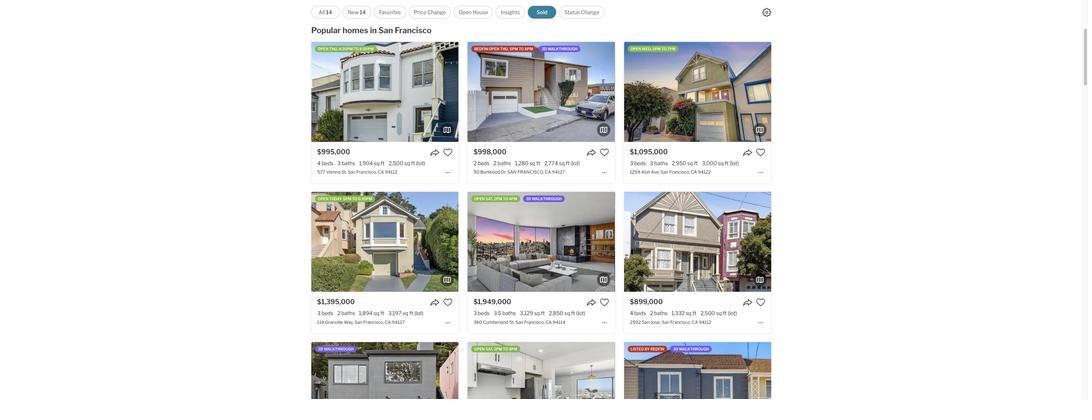 Task type: vqa. For each thing, say whether or not it's contained in the screenshot.
Days to the bottom
no



Task type: locate. For each thing, give the bounding box(es) containing it.
sq
[[374, 160, 380, 167], [405, 160, 410, 167], [530, 160, 536, 167], [559, 160, 565, 167], [688, 160, 694, 167], [719, 160, 724, 167], [374, 311, 380, 317], [403, 311, 409, 317], [535, 311, 540, 317], [565, 311, 570, 317], [686, 311, 692, 317], [717, 311, 722, 317]]

2 photo of 1847 29th ave, san francisco, ca 94122 image from the left
[[625, 342, 772, 400]]

ca down 1,332 sq ft
[[692, 320, 698, 325]]

3 beds up 114
[[317, 311, 334, 317]]

baths for $1,949,000
[[503, 311, 516, 317]]

5pm for $1,095,000
[[653, 47, 661, 51]]

4pm down san
[[509, 197, 518, 201]]

to right 4:30pm
[[354, 47, 359, 51]]

to for $1,949,000
[[503, 197, 508, 201]]

0 vertical spatial 94112
[[385, 170, 398, 175]]

beds for $1,095,000
[[635, 160, 646, 167]]

open house
[[459, 9, 488, 15]]

0 vertical spatial open sat, 2pm to 4pm
[[475, 197, 518, 201]]

2 baths up the dr, in the top of the page
[[494, 160, 511, 167]]

favorite button image for $1,949,000
[[600, 298, 609, 308]]

14 right new
[[360, 9, 366, 15]]

sq right the 1,904 at the left
[[374, 160, 380, 167]]

3 up 1259 in the top of the page
[[630, 160, 634, 167]]

3 baths up 577 vienna st, san francisco, ca 94112 at the left
[[338, 160, 355, 167]]

baths right 3.5
[[503, 311, 516, 317]]

Open House radio
[[454, 6, 493, 19]]

listed
[[631, 347, 644, 352]]

1 photo of 114 granville way, san francisco, ca 94127 image from the left
[[164, 192, 312, 292]]

walkthrough for open sat, 2pm to 4pm
[[532, 197, 562, 201]]

6:30pm down popular homes in san francisco
[[360, 47, 374, 51]]

3d walkthrough for listed by redfin
[[674, 347, 709, 352]]

granville
[[325, 320, 343, 325]]

vienna
[[327, 170, 341, 175]]

thu,
[[329, 47, 338, 51], [501, 47, 509, 51]]

francisco, down the 1,904 at the left
[[357, 170, 377, 175]]

ca left "94122"
[[691, 170, 698, 175]]

francisco
[[395, 26, 432, 35]]

to left the 7pm
[[662, 47, 667, 51]]

1 horizontal spatial 2,500
[[701, 311, 716, 317]]

1 horizontal spatial change
[[581, 9, 600, 15]]

change for price change
[[428, 9, 446, 15]]

favorites
[[379, 9, 401, 15]]

3 photo of 577 vienna st, san francisco, ca 94112 image from the left
[[459, 42, 606, 142]]

san right jose,
[[662, 320, 670, 325]]

2 sat, from the top
[[486, 347, 494, 352]]

status change
[[565, 9, 600, 15]]

san right way,
[[355, 320, 363, 325]]

3 for $1,095,000
[[630, 160, 634, 167]]

0 horizontal spatial 3 beds
[[317, 311, 334, 317]]

2 baths
[[494, 160, 511, 167], [338, 311, 355, 317], [651, 311, 668, 317]]

photo of 360 cumberland st, san francisco, ca 94114 image
[[321, 192, 468, 292], [468, 192, 615, 292], [615, 192, 763, 292]]

open thu, 4:30pm to 6:30pm
[[318, 47, 374, 51]]

san for homes
[[379, 26, 393, 35]]

3 photo of 1259 41st ave, san francisco, ca 94122 image from the left
[[772, 42, 919, 142]]

change
[[428, 9, 446, 15], [581, 9, 600, 15]]

2pm down the dr, in the top of the page
[[494, 197, 503, 201]]

3 photo of 2592 san jose, san francisco, ca 94112 image from the left
[[772, 192, 919, 292]]

to right today,
[[352, 197, 357, 201]]

2,500 for $899,000
[[701, 311, 716, 317]]

6:30pm down 577 vienna st, san francisco, ca 94112 at the left
[[358, 197, 372, 201]]

$998,000
[[474, 148, 507, 156]]

1 vertical spatial 4 beds
[[630, 311, 647, 317]]

photo of 114 granville way, san francisco, ca 94127 image
[[164, 192, 312, 292], [312, 192, 459, 292], [459, 192, 606, 292]]

New radio
[[343, 6, 371, 19]]

open sat, 2pm to 4pm down cumberland at the bottom left of page
[[475, 347, 518, 352]]

open sat, 2pm to 4pm
[[475, 197, 518, 201], [475, 347, 518, 352]]

4 up 2592
[[630, 311, 634, 317]]

0 vertical spatial 2,500
[[389, 160, 403, 167]]

4 for $995,000
[[317, 160, 321, 167]]

0 horizontal spatial 94112
[[385, 170, 398, 175]]

1 vertical spatial 94127
[[392, 320, 405, 325]]

1 photo of 577 vienna st, san francisco, ca 94112 image from the left
[[164, 42, 312, 142]]

577
[[317, 170, 326, 175]]

0 vertical spatial 2pm
[[494, 197, 503, 201]]

1 horizontal spatial redfin
[[651, 347, 665, 352]]

Status Change radio
[[560, 6, 605, 19]]

ca for $1,395,000
[[385, 320, 391, 325]]

Price Change radio
[[409, 6, 451, 19]]

walkthrough down 2592 san jose, san francisco, ca 94112
[[680, 347, 709, 352]]

4 beds up 2592
[[630, 311, 647, 317]]

francisco, down 2,950
[[670, 170, 690, 175]]

2,500 sq ft (lot)
[[389, 160, 426, 167], [701, 311, 738, 317]]

beds for $1,949,000
[[478, 311, 490, 317]]

0 horizontal spatial 2,500 sq ft (lot)
[[389, 160, 426, 167]]

0 vertical spatial 2,500 sq ft (lot)
[[389, 160, 426, 167]]

beds
[[322, 160, 334, 167], [478, 160, 490, 167], [635, 160, 646, 167], [322, 311, 334, 317], [478, 311, 490, 317], [635, 311, 647, 317]]

6:30pm for $1,395,000
[[358, 197, 372, 201]]

3d down francisco,
[[526, 197, 532, 201]]

thu, left 4:30pm
[[329, 47, 338, 51]]

2592 san jose, san francisco, ca 94112
[[630, 320, 712, 325]]

2pm for 1st photo of 360 cumberland st, san francisco, ca 94114 from left
[[494, 197, 503, 201]]

baths up jose,
[[655, 311, 668, 317]]

3 beds for $1,095,000
[[630, 160, 646, 167]]

3 baths
[[338, 160, 355, 167], [650, 160, 668, 167]]

baths for $998,000
[[498, 160, 511, 167]]

0 horizontal spatial redfin
[[475, 47, 488, 51]]

6:30pm
[[360, 47, 374, 51], [358, 197, 372, 201]]

94112 for $899,000
[[699, 320, 712, 325]]

3 photo of 1847 29th ave, san francisco, ca 94122 image from the left
[[772, 342, 919, 400]]

sq right the 3,197
[[403, 311, 409, 317]]

beds up granville
[[322, 311, 334, 317]]

change inside price change option
[[428, 9, 446, 15]]

3,129 sq ft
[[520, 311, 545, 317]]

4
[[317, 160, 321, 167], [630, 311, 634, 317]]

2 up granville
[[338, 311, 341, 317]]

francisco, down the 1,332
[[671, 320, 691, 325]]

francisco, down 1,894 sq ft at the left
[[364, 320, 384, 325]]

thu, left 8pm
[[501, 47, 509, 51]]

jose,
[[651, 320, 661, 325]]

2 baths up jose,
[[651, 311, 668, 317]]

baths
[[342, 160, 355, 167], [498, 160, 511, 167], [655, 160, 668, 167], [342, 311, 355, 317], [503, 311, 516, 317], [655, 311, 668, 317]]

$995,000
[[317, 148, 350, 156]]

open down the 360 at the bottom of page
[[475, 347, 485, 352]]

san down 3,129
[[516, 320, 524, 325]]

sq right 1,332 sq ft
[[717, 311, 722, 317]]

3,000 sq ft (lot)
[[703, 160, 740, 167]]

baths up the dr, in the top of the page
[[498, 160, 511, 167]]

0 vertical spatial st,
[[342, 170, 347, 175]]

beds for $1,395,000
[[322, 311, 334, 317]]

favorite button checkbox for $1,949,000
[[600, 298, 609, 308]]

baths up ave,
[[655, 160, 668, 167]]

st, right vienna at the top of the page
[[342, 170, 347, 175]]

3d for redfin open thu, 5pm to 8pm
[[542, 47, 547, 51]]

3 beds up the 360 at the bottom of page
[[474, 311, 490, 317]]

ft
[[381, 160, 385, 167], [411, 160, 415, 167], [537, 160, 541, 167], [566, 160, 570, 167], [695, 160, 699, 167], [725, 160, 729, 167], [381, 311, 385, 317], [410, 311, 414, 317], [541, 311, 545, 317], [572, 311, 576, 317], [693, 311, 697, 317], [723, 311, 727, 317]]

2,500 sq ft (lot) right 1,904 sq ft at the top left
[[389, 160, 426, 167]]

1 vertical spatial 94112
[[699, 320, 712, 325]]

0 vertical spatial 6:30pm
[[360, 47, 374, 51]]

favorite button checkbox
[[444, 148, 453, 157], [600, 148, 609, 157], [600, 298, 609, 308]]

popular homes in san francisco
[[312, 26, 432, 35]]

change inside 'status change' option
[[581, 9, 600, 15]]

1 vertical spatial 2,500 sq ft (lot)
[[701, 311, 738, 317]]

3 beds for $1,949,000
[[474, 311, 490, 317]]

(lot) for $899,000
[[728, 311, 738, 317]]

3d down 2592 san jose, san francisco, ca 94112
[[674, 347, 679, 352]]

1 horizontal spatial 94112
[[699, 320, 712, 325]]

1 horizontal spatial 4 beds
[[630, 311, 647, 317]]

0 horizontal spatial 5pm
[[343, 197, 352, 201]]

price
[[414, 9, 427, 15]]

1 vertical spatial sat,
[[486, 347, 494, 352]]

st, down 3.5 baths
[[510, 320, 515, 325]]

0 horizontal spatial 94127
[[392, 320, 405, 325]]

change for status change
[[581, 9, 600, 15]]

beds for $899,000
[[635, 311, 647, 317]]

2 2pm from the top
[[494, 347, 503, 352]]

francisco,
[[357, 170, 377, 175], [670, 170, 690, 175], [364, 320, 384, 325], [525, 320, 545, 325], [671, 320, 691, 325]]

3d
[[542, 47, 547, 51], [526, 197, 532, 201], [318, 347, 323, 352], [674, 347, 679, 352]]

sq right 3,129
[[535, 311, 540, 317]]

baths up way,
[[342, 311, 355, 317]]

2 thu, from the left
[[501, 47, 509, 51]]

0 vertical spatial 4 beds
[[317, 160, 334, 167]]

sq right 2,950
[[688, 160, 694, 167]]

0 vertical spatial redfin
[[475, 47, 488, 51]]

0 horizontal spatial 4 beds
[[317, 160, 334, 167]]

1,894 sq ft
[[359, 311, 385, 317]]

3d walkthrough for redfin open thu, 5pm to 8pm
[[542, 47, 578, 51]]

open
[[318, 47, 329, 51], [489, 47, 500, 51], [631, 47, 642, 51], [318, 197, 329, 201], [475, 197, 485, 201], [475, 347, 485, 352]]

(lot) for $1,095,000
[[730, 160, 740, 167]]

1 3 baths from the left
[[338, 160, 355, 167]]

1 horizontal spatial st,
[[510, 320, 515, 325]]

2 up the 50
[[474, 160, 477, 167]]

4:30pm
[[339, 47, 353, 51]]

2
[[474, 160, 477, 167], [494, 160, 497, 167], [338, 311, 341, 317], [651, 311, 654, 317]]

1,904
[[359, 160, 373, 167]]

ca
[[378, 170, 384, 175], [545, 170, 552, 175], [691, 170, 698, 175], [385, 320, 391, 325], [546, 320, 552, 325], [692, 320, 698, 325]]

1 thu, from the left
[[329, 47, 338, 51]]

2592
[[630, 320, 641, 325]]

1 2pm from the top
[[494, 197, 503, 201]]

$899,000
[[630, 299, 663, 306]]

3d walkthrough down 2592 san jose, san francisco, ca 94112
[[674, 347, 709, 352]]

3 photo of 114 granville way, san francisco, ca 94127 image from the left
[[459, 192, 606, 292]]

94127
[[553, 170, 566, 175], [392, 320, 405, 325]]

sat, down cumberland at the bottom left of page
[[486, 347, 494, 352]]

1 horizontal spatial 4
[[630, 311, 634, 317]]

3 up 114
[[317, 311, 321, 317]]

94127 for $998,000
[[553, 170, 566, 175]]

1 horizontal spatial thu,
[[501, 47, 509, 51]]

41st
[[642, 170, 651, 175]]

14 right all on the left
[[326, 9, 332, 15]]

2 horizontal spatial 3 beds
[[630, 160, 646, 167]]

2 horizontal spatial 5pm
[[653, 47, 661, 51]]

5pm
[[510, 47, 518, 51], [653, 47, 661, 51], [343, 197, 352, 201]]

photo of 1259 41st ave, san francisco, ca 94122 image
[[477, 42, 625, 142], [625, 42, 772, 142], [772, 42, 919, 142]]

5pm right the wed,
[[653, 47, 661, 51]]

sq right 2,850
[[565, 311, 570, 317]]

2,500 sq ft (lot) right 1,332 sq ft
[[701, 311, 738, 317]]

1 vertical spatial 2,500
[[701, 311, 716, 317]]

sat,
[[486, 197, 494, 201], [486, 347, 494, 352]]

san for vienna
[[348, 170, 356, 175]]

2 horizontal spatial 2 baths
[[651, 311, 668, 317]]

redfin
[[475, 47, 488, 51], [651, 347, 665, 352]]

1 14 from the left
[[326, 9, 332, 15]]

walkthrough down francisco,
[[532, 197, 562, 201]]

2,500 right 1,904 sq ft at the top left
[[389, 160, 403, 167]]

open down the 50
[[475, 197, 485, 201]]

baths up 577 vienna st, san francisco, ca 94112 at the left
[[342, 160, 355, 167]]

2,774
[[545, 160, 558, 167]]

1 photo of 1259 41st ave, san francisco, ca 94122 image from the left
[[477, 42, 625, 142]]

1 sat, from the top
[[486, 197, 494, 201]]

14 for all 14
[[326, 9, 332, 15]]

walkthrough down granville
[[324, 347, 354, 352]]

photo of 130 bridgeview dr, san francisco, ca 94124 image
[[321, 342, 468, 400], [468, 342, 615, 400], [615, 342, 763, 400]]

2,500 right 1,332 sq ft
[[701, 311, 716, 317]]

beds up vienna at the top of the page
[[322, 160, 334, 167]]

open left today,
[[318, 197, 329, 201]]

0 vertical spatial 94127
[[553, 170, 566, 175]]

2pm
[[494, 197, 503, 201], [494, 347, 503, 352]]

2,500 sq ft (lot) for $995,000
[[389, 160, 426, 167]]

Favorites radio
[[374, 6, 406, 19]]

(lot) for $1,395,000
[[415, 311, 424, 317]]

0 horizontal spatial 14
[[326, 9, 332, 15]]

open for $995,000
[[318, 47, 329, 51]]

4 beds up 577
[[317, 160, 334, 167]]

0 horizontal spatial 4
[[317, 160, 321, 167]]

beds up 1259 in the top of the page
[[635, 160, 646, 167]]

san
[[379, 26, 393, 35], [348, 170, 356, 175], [661, 170, 669, 175], [355, 320, 363, 325], [516, 320, 524, 325], [642, 320, 650, 325], [662, 320, 670, 325]]

photo of 630 panorama dr, san francisco, ca 94131 image
[[164, 342, 312, 400], [312, 342, 459, 400], [459, 342, 606, 400]]

open down popular
[[318, 47, 329, 51]]

2,850
[[549, 311, 564, 317]]

sat, down burlwood
[[486, 197, 494, 201]]

0 horizontal spatial 2 baths
[[338, 311, 355, 317]]

2 3 baths from the left
[[650, 160, 668, 167]]

1 4pm from the top
[[509, 197, 518, 201]]

1 horizontal spatial 3 baths
[[650, 160, 668, 167]]

ca down 2,774
[[545, 170, 552, 175]]

1 horizontal spatial 2,500 sq ft (lot)
[[701, 311, 738, 317]]

photo of 1847 29th ave, san francisco, ca 94122 image
[[477, 342, 625, 400], [625, 342, 772, 400], [772, 342, 919, 400]]

2 14 from the left
[[360, 9, 366, 15]]

$1,395,000
[[317, 299, 355, 306]]

0 horizontal spatial thu,
[[329, 47, 338, 51]]

3
[[338, 160, 341, 167], [630, 160, 634, 167], [650, 160, 654, 167], [317, 311, 321, 317], [474, 311, 477, 317]]

2 open sat, 2pm to 4pm from the top
[[475, 347, 518, 352]]

ca down the 3,197
[[385, 320, 391, 325]]

ca for $899,000
[[692, 320, 698, 325]]

to for $1,095,000
[[662, 47, 667, 51]]

3,197
[[389, 311, 402, 317]]

san for granville
[[355, 320, 363, 325]]

2 for $899,000
[[651, 311, 654, 317]]

sat, for first the photo of 130 bridgeview dr, san francisco, ca 94124
[[486, 347, 494, 352]]

3d walkthrough down francisco,
[[526, 197, 562, 201]]

francisco,
[[518, 170, 544, 175]]

4pm
[[509, 197, 518, 201], [509, 347, 518, 352]]

2 photo of 114 granville way, san francisco, ca 94127 image from the left
[[312, 192, 459, 292]]

ca left the 94114
[[546, 320, 552, 325]]

1 horizontal spatial 14
[[360, 9, 366, 15]]

0 vertical spatial 4
[[317, 160, 321, 167]]

0 horizontal spatial st,
[[342, 170, 347, 175]]

3 beds
[[630, 160, 646, 167], [317, 311, 334, 317], [474, 311, 490, 317]]

to
[[354, 47, 359, 51], [519, 47, 524, 51], [662, 47, 667, 51], [352, 197, 357, 201], [503, 197, 508, 201], [503, 347, 508, 352]]

1 vertical spatial 2pm
[[494, 347, 503, 352]]

open today, 5pm to 6:30pm
[[318, 197, 372, 201]]

1 vertical spatial st,
[[510, 320, 515, 325]]

option group
[[311, 6, 605, 19]]

14 inside all radio
[[326, 9, 332, 15]]

san right vienna at the top of the page
[[348, 170, 356, 175]]

2 change from the left
[[581, 9, 600, 15]]

2 photo of 577 vienna st, san francisco, ca 94112 image from the left
[[312, 42, 459, 142]]

1 horizontal spatial 2 baths
[[494, 160, 511, 167]]

1 open sat, 2pm to 4pm from the top
[[475, 197, 518, 201]]

114 granville way, san francisco, ca 94127
[[317, 320, 405, 325]]

open for $1,095,000
[[631, 47, 642, 51]]

14 inside new option
[[360, 9, 366, 15]]

1 horizontal spatial 94127
[[553, 170, 566, 175]]

0 vertical spatial sat,
[[486, 197, 494, 201]]

ca down 1,904 sq ft at the top left
[[378, 170, 384, 175]]

1 vertical spatial 4pm
[[509, 347, 518, 352]]

2 baths for $1,395,000
[[338, 311, 355, 317]]

francisco, down 3,129 sq ft
[[525, 320, 545, 325]]

1,280 sq ft
[[515, 160, 541, 167]]

1259
[[630, 170, 641, 175]]

1 horizontal spatial 3 beds
[[474, 311, 490, 317]]

4 beds for $995,000
[[317, 160, 334, 167]]

beds for $998,000
[[478, 160, 490, 167]]

st, for $995,000
[[342, 170, 347, 175]]

(lot) for $995,000
[[416, 160, 426, 167]]

change right status
[[581, 9, 600, 15]]

1,904 sq ft
[[359, 160, 385, 167]]

beds up 2592
[[635, 311, 647, 317]]

san right ave,
[[661, 170, 669, 175]]

4 beds
[[317, 160, 334, 167], [630, 311, 647, 317]]

4 up 577
[[317, 160, 321, 167]]

Sold radio
[[528, 6, 557, 19]]

sold
[[537, 9, 548, 15]]

2 photo of 1259 41st ave, san francisco, ca 94122 image from the left
[[625, 42, 772, 142]]

1 photo of 130 bridgeview dr, san francisco, ca 94124 image from the left
[[321, 342, 468, 400]]

favorite button image
[[444, 148, 453, 157], [600, 148, 609, 157], [756, 148, 766, 157], [444, 298, 453, 308], [600, 298, 609, 308]]

to for $1,395,000
[[352, 197, 357, 201]]

cumberland
[[484, 320, 509, 325]]

2 baths for $998,000
[[494, 160, 511, 167]]

0 horizontal spatial 3 baths
[[338, 160, 355, 167]]

new 14
[[348, 9, 366, 15]]

photo of 50 burlwood dr, san francisco, ca 94127 image
[[321, 42, 468, 142], [468, 42, 615, 142], [615, 42, 763, 142]]

(lot) for $998,000
[[571, 160, 580, 167]]

94112 for $995,000
[[385, 170, 398, 175]]

2 up jose,
[[651, 311, 654, 317]]

1 vertical spatial 6:30pm
[[358, 197, 372, 201]]

open
[[459, 9, 472, 15]]

ca for $1,095,000
[[691, 170, 698, 175]]

1 change from the left
[[428, 9, 446, 15]]

3d right 8pm
[[542, 47, 547, 51]]

2 4pm from the top
[[509, 347, 518, 352]]

beds up burlwood
[[478, 160, 490, 167]]

5pm left 8pm
[[510, 47, 518, 51]]

photo of 2592 san jose, san francisco, ca 94112 image
[[477, 192, 625, 292], [625, 192, 772, 292], [772, 192, 919, 292]]

2,950
[[672, 160, 687, 167]]

2 up burlwood
[[494, 160, 497, 167]]

2,774 sq ft (lot)
[[545, 160, 580, 167]]

all 14
[[319, 9, 332, 15]]

3d walkthrough
[[542, 47, 578, 51], [526, 197, 562, 201], [318, 347, 354, 352], [674, 347, 709, 352]]

3 baths up ave,
[[650, 160, 668, 167]]

francisco, for $1,095,000
[[670, 170, 690, 175]]

open sat, 2pm to 4pm down burlwood
[[475, 197, 518, 201]]

san right in
[[379, 26, 393, 35]]

2 photo of 360 cumberland st, san francisco, ca 94114 image from the left
[[468, 192, 615, 292]]

1 vertical spatial 4
[[630, 311, 634, 317]]

7pm
[[668, 47, 676, 51]]

94127 down 2,774 sq ft (lot)
[[553, 170, 566, 175]]

0 vertical spatial 4pm
[[509, 197, 518, 201]]

1 photo of 630 panorama dr, san francisco, ca 94131 image from the left
[[164, 342, 312, 400]]

3 baths for $1,095,000
[[650, 160, 668, 167]]

1 vertical spatial open sat, 2pm to 4pm
[[475, 347, 518, 352]]

14
[[326, 9, 332, 15], [360, 9, 366, 15]]

favorite button checkbox
[[756, 148, 766, 157], [444, 298, 453, 308], [756, 298, 766, 308]]

3 photo of 50 burlwood dr, san francisco, ca 94127 image from the left
[[615, 42, 763, 142]]

photo of 577 vienna st, san francisco, ca 94112 image
[[164, 42, 312, 142], [312, 42, 459, 142], [459, 42, 606, 142]]

0 horizontal spatial 2,500
[[389, 160, 403, 167]]

(lot)
[[416, 160, 426, 167], [571, 160, 580, 167], [730, 160, 740, 167], [415, 311, 424, 317], [577, 311, 586, 317], [728, 311, 738, 317]]

baths for $995,000
[[342, 160, 355, 167]]

2 baths up way,
[[338, 311, 355, 317]]

0 horizontal spatial change
[[428, 9, 446, 15]]

2,500
[[389, 160, 403, 167], [701, 311, 716, 317]]



Task type: describe. For each thing, give the bounding box(es) containing it.
dr,
[[501, 170, 507, 175]]

san left jose,
[[642, 320, 650, 325]]

insights
[[501, 9, 520, 15]]

Insights radio
[[496, 6, 525, 19]]

3d for open sat, 2pm to 4pm
[[526, 197, 532, 201]]

3d down 114
[[318, 347, 323, 352]]

today,
[[329, 197, 342, 201]]

open wed, 5pm to 7pm
[[631, 47, 676, 51]]

2,950 sq ft
[[672, 160, 699, 167]]

san for cumberland
[[516, 320, 524, 325]]

popular
[[312, 26, 341, 35]]

2 photo of 50 burlwood dr, san francisco, ca 94127 image from the left
[[468, 42, 615, 142]]

6:30pm for $995,000
[[360, 47, 374, 51]]

3 photo of 130 bridgeview dr, san francisco, ca 94124 image from the left
[[615, 342, 763, 400]]

house
[[473, 9, 488, 15]]

1 photo of 1847 29th ave, san francisco, ca 94122 image from the left
[[477, 342, 625, 400]]

2 photo of 2592 san jose, san francisco, ca 94112 image from the left
[[625, 192, 772, 292]]

4pm for 1st photo of 360 cumberland st, san francisco, ca 94114 from left
[[509, 197, 518, 201]]

baths for $899,000
[[655, 311, 668, 317]]

3,129
[[520, 311, 533, 317]]

2,500 for $995,000
[[389, 160, 403, 167]]

to down cumberland at the bottom left of page
[[503, 347, 508, 352]]

2,850 sq ft (lot)
[[549, 311, 586, 317]]

4pm for first the photo of 130 bridgeview dr, san francisco, ca 94124
[[509, 347, 518, 352]]

sq up francisco,
[[530, 160, 536, 167]]

50
[[474, 170, 480, 175]]

francisco, for $1,395,000
[[364, 320, 384, 325]]

1,332 sq ft
[[672, 311, 697, 317]]

favorite button checkbox for $998,000
[[600, 148, 609, 157]]

$1,095,000
[[630, 148, 668, 156]]

4 beds for $899,000
[[630, 311, 647, 317]]

All radio
[[311, 6, 340, 19]]

94114
[[553, 320, 566, 325]]

homes
[[343, 26, 369, 35]]

favorite button checkbox for $1,095,000
[[756, 148, 766, 157]]

1 photo of 2592 san jose, san francisco, ca 94112 image from the left
[[477, 192, 625, 292]]

50 burlwood dr, san francisco, ca 94127
[[474, 170, 566, 175]]

ave,
[[651, 170, 660, 175]]

3d walkthrough down granville
[[318, 347, 354, 352]]

francisco, for $899,000
[[671, 320, 691, 325]]

sq right the 1,332
[[686, 311, 692, 317]]

burlwood
[[481, 170, 500, 175]]

2,500 sq ft (lot) for $899,000
[[701, 311, 738, 317]]

to for $995,000
[[354, 47, 359, 51]]

favorite button image for $995,000
[[444, 148, 453, 157]]

2 for $998,000
[[494, 160, 497, 167]]

open for $1,949,000
[[475, 197, 485, 201]]

114
[[317, 320, 324, 325]]

2 photo of 630 panorama dr, san francisco, ca 94131 image from the left
[[312, 342, 459, 400]]

way,
[[344, 320, 354, 325]]

8pm
[[525, 47, 533, 51]]

sq right 3,000
[[719, 160, 724, 167]]

3 up ave,
[[650, 160, 654, 167]]

by
[[645, 347, 650, 352]]

favorite button image for $998,000
[[600, 148, 609, 157]]

san for san
[[662, 320, 670, 325]]

wed,
[[642, 47, 652, 51]]

3 for $1,949,000
[[474, 311, 477, 317]]

3.5
[[494, 311, 502, 317]]

2pm for first the photo of 130 bridgeview dr, san francisco, ca 94124
[[494, 347, 503, 352]]

ca for $998,000
[[545, 170, 552, 175]]

status
[[565, 9, 580, 15]]

favorite button checkbox for $1,395,000
[[444, 298, 453, 308]]

1259 41st ave, san francisco, ca 94122
[[630, 170, 711, 175]]

3 photo of 630 panorama dr, san francisco, ca 94131 image from the left
[[459, 342, 606, 400]]

94127 for $1,395,000
[[392, 320, 405, 325]]

beds for $995,000
[[322, 160, 334, 167]]

3 baths for $995,000
[[338, 160, 355, 167]]

360
[[474, 320, 483, 325]]

360 cumberland st, san francisco, ca 94114
[[474, 320, 566, 325]]

favorite button image
[[756, 298, 766, 308]]

3 up vienna at the top of the page
[[338, 160, 341, 167]]

1 horizontal spatial 5pm
[[510, 47, 518, 51]]

sq right 1,904 sq ft at the top left
[[405, 160, 410, 167]]

2 for $1,395,000
[[338, 311, 341, 317]]

sat, for 1st photo of 360 cumberland st, san francisco, ca 94114 from left
[[486, 197, 494, 201]]

to left 8pm
[[519, 47, 524, 51]]

san
[[508, 170, 517, 175]]

listed by redfin
[[631, 347, 665, 352]]

sq right 2,774
[[559, 160, 565, 167]]

favorite button checkbox for $995,000
[[444, 148, 453, 157]]

3,197 sq ft (lot)
[[389, 311, 424, 317]]

2 beds
[[474, 160, 490, 167]]

3 beds for $1,395,000
[[317, 311, 334, 317]]

2 baths for $899,000
[[651, 311, 668, 317]]

1 vertical spatial redfin
[[651, 347, 665, 352]]

3,000
[[703, 160, 717, 167]]

1 photo of 50 burlwood dr, san francisco, ca 94127 image from the left
[[321, 42, 468, 142]]

1,894
[[359, 311, 373, 317]]

open sat, 2pm to 4pm for 1st photo of 360 cumberland st, san francisco, ca 94114 from left
[[475, 197, 518, 201]]

1,332
[[672, 311, 685, 317]]

2 photo of 130 bridgeview dr, san francisco, ca 94124 image from the left
[[468, 342, 615, 400]]

ca for $995,000
[[378, 170, 384, 175]]

francisco, for $995,000
[[357, 170, 377, 175]]

3d for listed by redfin
[[674, 347, 679, 352]]

3 photo of 360 cumberland st, san francisco, ca 94114 image from the left
[[615, 192, 763, 292]]

francisco, for $1,949,000
[[525, 320, 545, 325]]

new
[[348, 9, 359, 15]]

sq right 1,894
[[374, 311, 380, 317]]

baths for $1,395,000
[[342, 311, 355, 317]]

redfin open thu, 5pm to 8pm
[[475, 47, 533, 51]]

san for 41st
[[661, 170, 669, 175]]

94122
[[698, 170, 711, 175]]

price change
[[414, 9, 446, 15]]

all
[[319, 9, 325, 15]]

favorite button checkbox for $899,000
[[756, 298, 766, 308]]

st, for $1,949,000
[[510, 320, 515, 325]]

577 vienna st, san francisco, ca 94112
[[317, 170, 398, 175]]

favorite button image for $1,395,000
[[444, 298, 453, 308]]

1,280
[[515, 160, 529, 167]]

5pm for $1,395,000
[[343, 197, 352, 201]]

favorite button image for $1,095,000
[[756, 148, 766, 157]]

$1,949,000
[[474, 299, 512, 306]]

(lot) for $1,949,000
[[577, 311, 586, 317]]

1 photo of 360 cumberland st, san francisco, ca 94114 image from the left
[[321, 192, 468, 292]]

3.5 baths
[[494, 311, 516, 317]]

walkthrough for redfin open thu, 5pm to 8pm
[[548, 47, 578, 51]]

in
[[370, 26, 377, 35]]

open sat, 2pm to 4pm for first the photo of 130 bridgeview dr, san francisco, ca 94124
[[475, 347, 518, 352]]

option group containing all
[[311, 6, 605, 19]]

4 for $899,000
[[630, 311, 634, 317]]

3 for $1,395,000
[[317, 311, 321, 317]]

baths for $1,095,000
[[655, 160, 668, 167]]

walkthrough for listed by redfin
[[680, 347, 709, 352]]

ca for $1,949,000
[[546, 320, 552, 325]]

open left 8pm
[[489, 47, 500, 51]]

14 for new 14
[[360, 9, 366, 15]]

open for $1,395,000
[[318, 197, 329, 201]]



